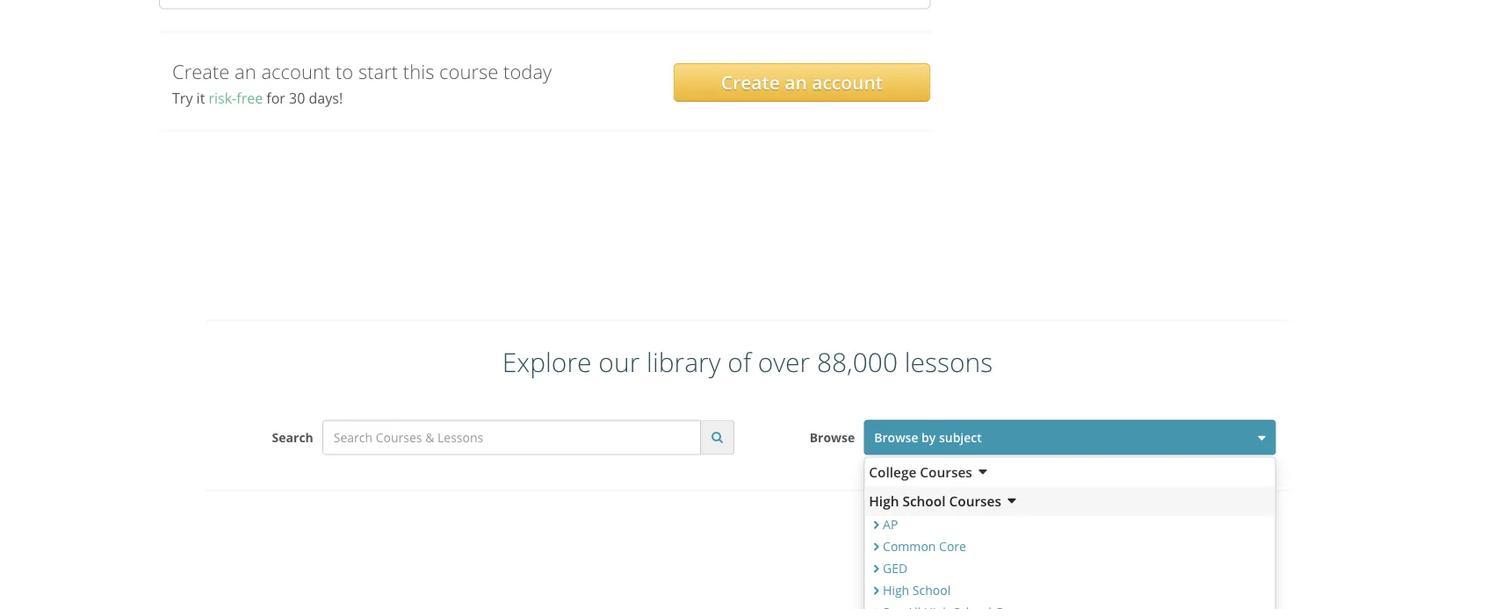Task type: describe. For each thing, give the bounding box(es) containing it.
course
[[439, 58, 499, 84]]

ap link
[[883, 517, 898, 533]]

account for create an account
[[812, 70, 883, 95]]

common core link
[[883, 539, 966, 555]]

this
[[403, 58, 434, 84]]

common
[[883, 539, 936, 555]]

ged link
[[883, 560, 908, 577]]

courses inside high school courses link
[[949, 492, 1002, 511]]

browse for browse by subject
[[875, 430, 919, 446]]

risk-
[[209, 89, 237, 108]]

our
[[599, 344, 640, 380]]

core
[[939, 539, 966, 555]]

to
[[336, 58, 353, 84]]

today
[[504, 58, 552, 84]]

Search Courses & Lessons text field
[[322, 420, 701, 455]]

high school courses
[[869, 492, 1002, 511]]

free
[[237, 89, 263, 108]]

an for create an account
[[785, 70, 807, 95]]

menu containing college courses
[[864, 457, 1276, 610]]

high school courses link
[[865, 487, 1275, 516]]

start
[[358, 58, 398, 84]]

high inside ap common core ged high school
[[883, 582, 910, 599]]

browse for browse
[[810, 430, 855, 446]]

bottom search button image
[[712, 431, 723, 444]]

ap common core ged high school
[[883, 517, 966, 599]]

by
[[922, 430, 936, 446]]

courses inside college courses link
[[920, 463, 973, 482]]

of
[[728, 344, 751, 380]]

try
[[172, 89, 193, 108]]

high school courses menu item
[[865, 487, 1275, 610]]

explore
[[502, 344, 592, 380]]



Task type: vqa. For each thing, say whether or not it's contained in the screenshot.
the bottommost LESSON
no



Task type: locate. For each thing, give the bounding box(es) containing it.
school inside ap common core ged high school
[[913, 582, 951, 599]]

create inside create an account to start this course today try it risk-free for 30 days!
[[172, 58, 230, 84]]

create an account to start this course today try it risk-free for 30 days!
[[172, 58, 552, 108]]

create for create an account to start this course today try it risk-free for 30 days!
[[172, 58, 230, 84]]

it
[[196, 89, 205, 108]]

menu
[[864, 457, 1276, 610]]

college courses link
[[865, 458, 1275, 487]]

library
[[647, 344, 721, 380]]

1 vertical spatial school
[[913, 582, 951, 599]]

school
[[903, 492, 946, 511], [913, 582, 951, 599]]

high school link
[[883, 582, 951, 599]]

ap
[[883, 517, 898, 533]]

1 vertical spatial courses
[[949, 492, 1002, 511]]

explore our library of over 88,000 lessons
[[502, 344, 993, 380]]

high down ged link
[[883, 582, 910, 599]]

0 horizontal spatial browse
[[810, 430, 855, 446]]

account for create an account to start this course today try it risk-free for 30 days!
[[261, 58, 331, 84]]

courses up high school courses
[[920, 463, 973, 482]]

high
[[869, 492, 899, 511], [883, 582, 910, 599]]

2 browse from the left
[[875, 430, 919, 446]]

over
[[758, 344, 810, 380]]

courses up core
[[949, 492, 1002, 511]]

ged
[[883, 560, 908, 577]]

30
[[289, 89, 305, 108]]

0 vertical spatial courses
[[920, 463, 973, 482]]

create for create an account
[[721, 70, 780, 95]]

1 horizontal spatial account
[[812, 70, 883, 95]]

account inside create an account to start this course today try it risk-free for 30 days!
[[261, 58, 331, 84]]

88,000 lessons
[[817, 344, 993, 380]]

0 horizontal spatial account
[[261, 58, 331, 84]]

0 vertical spatial school
[[903, 492, 946, 511]]

days!
[[309, 89, 343, 108]]

1 browse from the left
[[810, 430, 855, 446]]

search
[[272, 430, 314, 446]]

college courses
[[869, 463, 973, 482]]

browse
[[810, 430, 855, 446], [875, 430, 919, 446]]

create an account link
[[674, 63, 931, 102]]

for
[[266, 89, 285, 108]]

browse by subject
[[875, 430, 982, 446]]

1 vertical spatial high
[[883, 582, 910, 599]]

subject
[[939, 430, 982, 446]]

an
[[235, 58, 256, 84], [785, 70, 807, 95]]

courses
[[920, 463, 973, 482], [949, 492, 1002, 511]]

an for create an account to start this course today try it risk-free for 30 days!
[[235, 58, 256, 84]]

0 horizontal spatial an
[[235, 58, 256, 84]]

school down college courses
[[903, 492, 946, 511]]

1 horizontal spatial an
[[785, 70, 807, 95]]

0 vertical spatial high
[[869, 492, 899, 511]]

1 horizontal spatial browse
[[875, 430, 919, 446]]

create
[[172, 58, 230, 84], [721, 70, 780, 95]]

0 horizontal spatial create
[[172, 58, 230, 84]]

school down common core link
[[913, 582, 951, 599]]

1 horizontal spatial create
[[721, 70, 780, 95]]

an inside create an account to start this course today try it risk-free for 30 days!
[[235, 58, 256, 84]]

college
[[869, 463, 917, 482]]

account
[[261, 58, 331, 84], [812, 70, 883, 95]]

high up ap link
[[869, 492, 899, 511]]

create an account
[[721, 70, 883, 95]]



